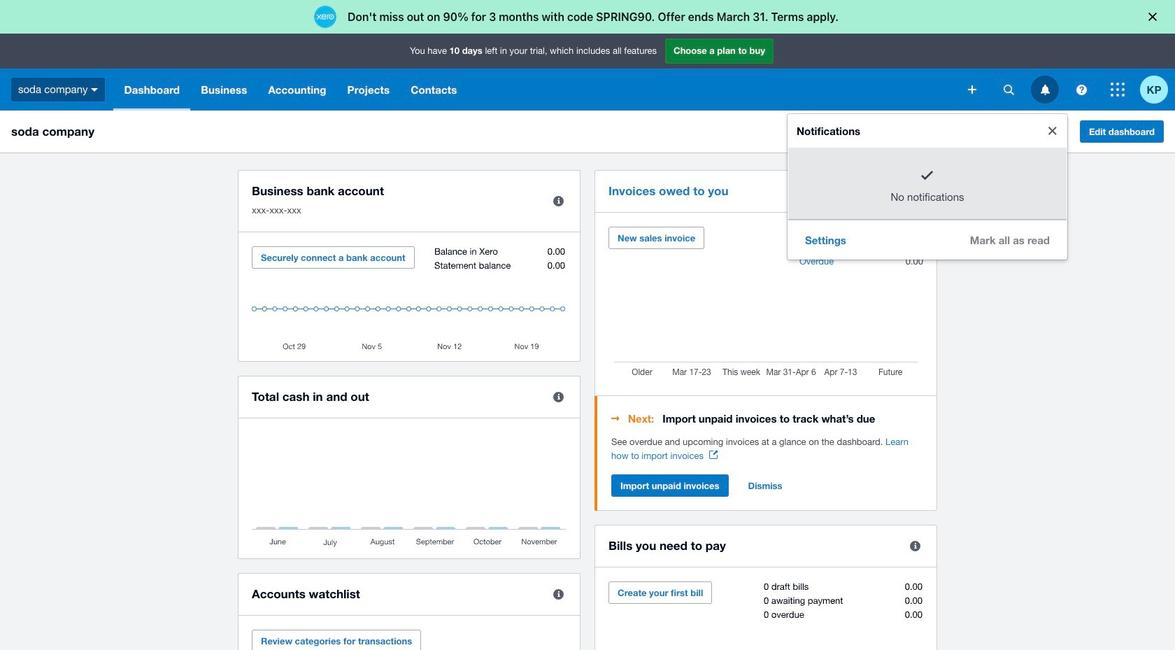 Task type: locate. For each thing, give the bounding box(es) containing it.
opens in a new tab image
[[709, 451, 718, 459]]

1 horizontal spatial svg image
[[1076, 84, 1087, 95]]

0 horizontal spatial svg image
[[91, 88, 98, 91]]

panel body document
[[612, 435, 924, 463], [612, 435, 924, 463]]

svg image
[[1111, 83, 1125, 97], [1041, 84, 1050, 95], [1076, 84, 1087, 95]]

heading
[[612, 410, 924, 427]]

banner
[[0, 34, 1175, 259]]

group
[[788, 114, 1068, 259]]

svg image
[[1004, 84, 1014, 95], [968, 85, 977, 94], [91, 88, 98, 91]]

1 horizontal spatial svg image
[[968, 85, 977, 94]]

2 horizontal spatial svg image
[[1111, 83, 1125, 97]]

dialog
[[0, 0, 1175, 34]]



Task type: describe. For each thing, give the bounding box(es) containing it.
0 horizontal spatial svg image
[[1041, 84, 1050, 95]]

empty state of the bills widget with a 'create your first bill' button and an unpopulated column graph. image
[[609, 581, 924, 650]]

empty state bank feed widget with a tooltip explaining the feature. includes a 'securely connect a bank account' button and a data-less flat line graph marking four weekly dates, indicating future account balance tracking. image
[[252, 246, 567, 351]]

2 horizontal spatial svg image
[[1004, 84, 1014, 95]]

empty state widget for the total cash in and out feature, displaying a column graph summarising bank transaction data as total money in versus total money out across all connected bank accounts, enabling a visual comparison of the two amounts. image
[[252, 432, 567, 548]]



Task type: vqa. For each thing, say whether or not it's contained in the screenshot.
Panel body document
yes



